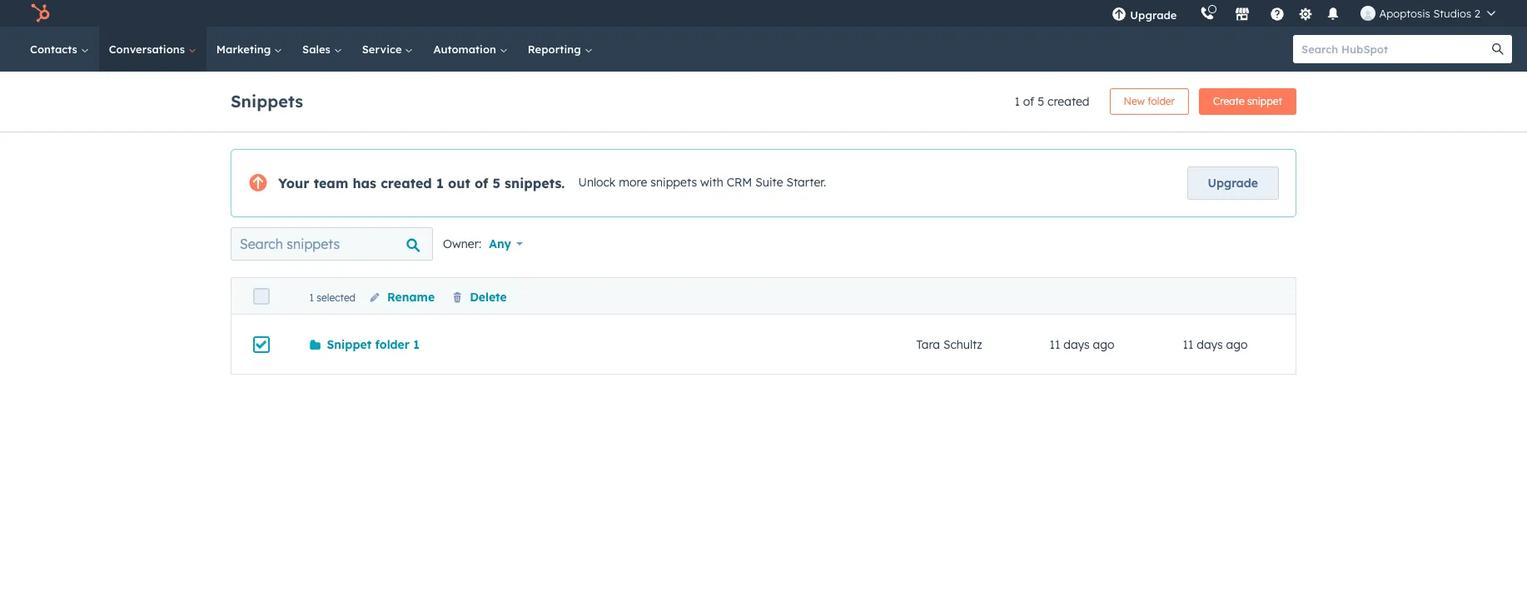 Task type: locate. For each thing, give the bounding box(es) containing it.
tara schultz image
[[1361, 6, 1376, 21]]

created
[[1047, 94, 1090, 109], [381, 175, 432, 192]]

has
[[353, 175, 376, 192]]

upgrade down create
[[1208, 176, 1258, 191]]

0 horizontal spatial ago
[[1093, 337, 1115, 352]]

contacts
[[30, 42, 81, 56]]

0 vertical spatial upgrade
[[1130, 8, 1177, 22]]

days
[[1063, 337, 1090, 352], [1197, 337, 1223, 352]]

0 horizontal spatial of
[[475, 175, 488, 192]]

new folder
[[1124, 95, 1175, 107]]

delete button
[[451, 290, 507, 305]]

1 horizontal spatial 11
[[1183, 337, 1193, 352]]

1 vertical spatial folder
[[375, 337, 410, 352]]

1 horizontal spatial 11 days ago
[[1183, 337, 1248, 352]]

upgrade
[[1130, 8, 1177, 22], [1208, 176, 1258, 191]]

created left new
[[1047, 94, 1090, 109]]

1 vertical spatial created
[[381, 175, 432, 192]]

owner:
[[443, 236, 481, 251]]

0 horizontal spatial 5
[[492, 175, 500, 192]]

1 horizontal spatial 5
[[1038, 94, 1044, 109]]

with
[[700, 175, 723, 190]]

menu
[[1100, 0, 1507, 27]]

1 horizontal spatial of
[[1023, 94, 1034, 109]]

5
[[1038, 94, 1044, 109], [492, 175, 500, 192]]

0 vertical spatial of
[[1023, 94, 1034, 109]]

folder
[[1148, 95, 1175, 107], [375, 337, 410, 352]]

created right has
[[381, 175, 432, 192]]

automation link
[[423, 27, 518, 72]]

0 horizontal spatial 11 days ago
[[1050, 337, 1115, 352]]

1 horizontal spatial days
[[1197, 337, 1223, 352]]

ago
[[1093, 337, 1115, 352], [1226, 337, 1248, 352]]

1 days from the left
[[1063, 337, 1090, 352]]

1 selected
[[309, 291, 356, 304]]

of
[[1023, 94, 1034, 109], [475, 175, 488, 192]]

1 11 from the left
[[1050, 337, 1060, 352]]

2 ago from the left
[[1226, 337, 1248, 352]]

snippets
[[650, 175, 697, 190]]

menu item
[[1189, 0, 1192, 27]]

any
[[489, 236, 511, 251]]

folder for new
[[1148, 95, 1175, 107]]

1 ago from the left
[[1093, 337, 1115, 352]]

apoptosis studios 2 button
[[1351, 0, 1505, 27]]

create snippet
[[1213, 95, 1282, 107]]

of inside the snippets banner
[[1023, 94, 1034, 109]]

0 vertical spatial created
[[1047, 94, 1090, 109]]

help button
[[1263, 0, 1292, 27]]

folder inside "new folder" "button"
[[1148, 95, 1175, 107]]

rename button
[[369, 290, 435, 305]]

any button
[[488, 227, 534, 261]]

notifications button
[[1319, 0, 1348, 27]]

1 horizontal spatial created
[[1047, 94, 1090, 109]]

upgrade right upgrade icon
[[1130, 8, 1177, 22]]

hubspot link
[[20, 3, 62, 23]]

created for 5
[[1047, 94, 1090, 109]]

1 vertical spatial upgrade
[[1208, 176, 1258, 191]]

0 vertical spatial 5
[[1038, 94, 1044, 109]]

new
[[1124, 95, 1145, 107]]

folder right the snippet
[[375, 337, 410, 352]]

hubspot image
[[30, 3, 50, 23]]

0 horizontal spatial days
[[1063, 337, 1090, 352]]

1 inside the snippets banner
[[1014, 94, 1020, 109]]

1 horizontal spatial upgrade
[[1208, 176, 1258, 191]]

created inside the snippets banner
[[1047, 94, 1090, 109]]

calling icon image
[[1200, 7, 1215, 22]]

studios
[[1433, 7, 1471, 20]]

folder right new
[[1148, 95, 1175, 107]]

0 vertical spatial folder
[[1148, 95, 1175, 107]]

1 vertical spatial of
[[475, 175, 488, 192]]

created for has
[[381, 175, 432, 192]]

0 horizontal spatial 11
[[1050, 337, 1060, 352]]

new folder button
[[1110, 88, 1189, 115]]

2 11 from the left
[[1183, 337, 1193, 352]]

11 days ago
[[1050, 337, 1115, 352], [1183, 337, 1248, 352]]

1 horizontal spatial ago
[[1226, 337, 1248, 352]]

reporting
[[528, 42, 584, 56]]

0 horizontal spatial upgrade
[[1130, 8, 1177, 22]]

upgrade link
[[1187, 167, 1279, 200]]

0 horizontal spatial created
[[381, 175, 432, 192]]

0 horizontal spatial folder
[[375, 337, 410, 352]]

11
[[1050, 337, 1060, 352], [1183, 337, 1193, 352]]

search button
[[1484, 35, 1512, 63]]

service link
[[352, 27, 423, 72]]

1
[[1014, 94, 1020, 109], [436, 175, 444, 192], [309, 291, 314, 304], [413, 337, 419, 352]]

tara
[[916, 337, 940, 352]]

apoptosis
[[1379, 7, 1430, 20]]

crm
[[727, 175, 752, 190]]

your
[[278, 175, 309, 192]]

1 horizontal spatial folder
[[1148, 95, 1175, 107]]



Task type: vqa. For each thing, say whether or not it's contained in the screenshot.
'folder' related to New
yes



Task type: describe. For each thing, give the bounding box(es) containing it.
calling icon button
[[1194, 2, 1222, 24]]

service
[[362, 42, 405, 56]]

upgrade inside menu
[[1130, 8, 1177, 22]]

2
[[1474, 7, 1480, 20]]

notifications image
[[1326, 7, 1341, 22]]

snippets banner
[[231, 83, 1296, 115]]

more
[[619, 175, 647, 190]]

marketplaces image
[[1235, 7, 1250, 22]]

starter.
[[786, 175, 826, 190]]

automation
[[433, 42, 499, 56]]

marketing
[[216, 42, 274, 56]]

delete
[[470, 290, 507, 305]]

snippets
[[231, 90, 303, 111]]

conversations
[[109, 42, 188, 56]]

2 days from the left
[[1197, 337, 1223, 352]]

1 11 days ago from the left
[[1050, 337, 1115, 352]]

folder for snippet
[[375, 337, 410, 352]]

upgrade image
[[1112, 7, 1127, 22]]

search image
[[1492, 43, 1504, 55]]

settings link
[[1295, 5, 1316, 22]]

apoptosis studios 2
[[1379, 7, 1480, 20]]

help image
[[1270, 7, 1285, 22]]

schultz
[[943, 337, 982, 352]]

rename
[[387, 290, 435, 305]]

snippets.
[[505, 175, 565, 192]]

marketplaces button
[[1225, 0, 1260, 27]]

your team has created 1 out of 5 snippets.
[[278, 175, 565, 192]]

reporting link
[[518, 27, 602, 72]]

selected
[[317, 291, 356, 304]]

marketing link
[[206, 27, 292, 72]]

settings image
[[1298, 7, 1313, 22]]

tara schultz
[[916, 337, 982, 352]]

5 inside the snippets banner
[[1038, 94, 1044, 109]]

sales link
[[292, 27, 352, 72]]

unlock
[[578, 175, 616, 190]]

out
[[448, 175, 470, 192]]

sales
[[302, 42, 334, 56]]

Search HubSpot search field
[[1293, 35, 1497, 63]]

unlock more snippets with crm suite starter.
[[578, 175, 826, 190]]

team
[[314, 175, 348, 192]]

1 of 5 created
[[1014, 94, 1090, 109]]

contacts link
[[20, 27, 99, 72]]

1 vertical spatial 5
[[492, 175, 500, 192]]

suite
[[755, 175, 783, 190]]

create snippet button
[[1199, 88, 1296, 115]]

2 11 days ago from the left
[[1183, 337, 1248, 352]]

menu containing apoptosis studios 2
[[1100, 0, 1507, 27]]

snippet
[[327, 337, 372, 352]]

snippet
[[1247, 95, 1282, 107]]

conversations link
[[99, 27, 206, 72]]

create
[[1213, 95, 1245, 107]]

Search search field
[[231, 227, 433, 261]]

snippet folder 1
[[327, 337, 419, 352]]

snippet folder 1 button
[[309, 337, 419, 352]]



